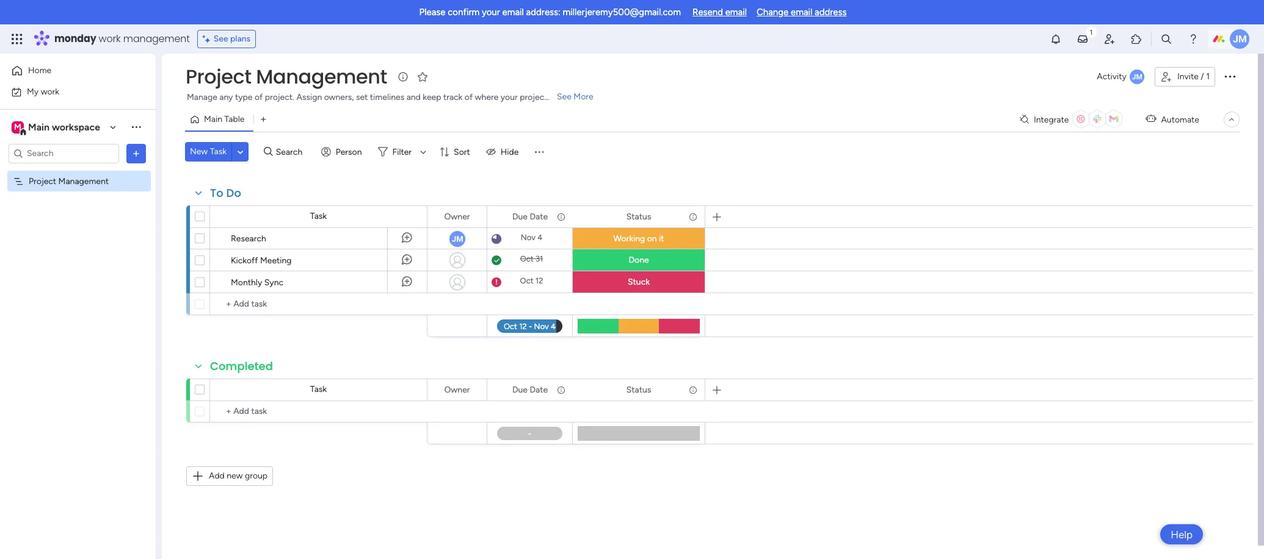 Task type: vqa. For each thing, say whether or not it's contained in the screenshot.
lottie animation image
no



Task type: locate. For each thing, give the bounding box(es) containing it.
0 vertical spatial task
[[210, 147, 227, 157]]

1 vertical spatial status
[[626, 385, 651, 395]]

+ Add task text field
[[216, 405, 421, 420]]

1 vertical spatial status field
[[623, 384, 654, 397]]

0 vertical spatial column information image
[[556, 212, 566, 222]]

email left address:
[[502, 7, 524, 18]]

see plans button
[[197, 30, 256, 48]]

0 vertical spatial column information image
[[688, 212, 698, 222]]

1
[[1206, 71, 1210, 82]]

1 oct from the top
[[520, 255, 534, 264]]

kickoff
[[231, 256, 258, 266]]

see
[[214, 34, 228, 44], [557, 92, 572, 102]]

oct left the 12
[[520, 277, 533, 286]]

column information image for 2nd status field from the top of the page
[[688, 386, 698, 395]]

see left plans
[[214, 34, 228, 44]]

sync
[[264, 278, 283, 288]]

Search field
[[273, 144, 309, 161]]

Status field
[[623, 210, 654, 224], [623, 384, 654, 397]]

0 horizontal spatial email
[[502, 7, 524, 18]]

on
[[647, 234, 657, 244]]

0 vertical spatial see
[[214, 34, 228, 44]]

see more
[[557, 92, 593, 102]]

owner
[[444, 212, 470, 222], [444, 385, 470, 395]]

3 email from the left
[[791, 7, 812, 18]]

1 column information image from the top
[[688, 212, 698, 222]]

2 email from the left
[[725, 7, 747, 18]]

address
[[815, 7, 847, 18]]

of
[[255, 92, 263, 103], [465, 92, 473, 103]]

due date
[[512, 212, 548, 222], [512, 385, 548, 395]]

0 horizontal spatial see
[[214, 34, 228, 44]]

1 vertical spatial task
[[310, 211, 327, 222]]

collapse board header image
[[1227, 115, 1237, 125]]

1 horizontal spatial see
[[557, 92, 572, 102]]

0 vertical spatial work
[[99, 32, 121, 46]]

options image down workspace options image at the top left of page
[[130, 147, 142, 160]]

oct
[[520, 255, 534, 264], [520, 277, 533, 286]]

m
[[14, 122, 21, 132]]

1 of from the left
[[255, 92, 263, 103]]

hide
[[501, 147, 519, 157]]

owner for 1st owner field from the top of the page
[[444, 212, 470, 222]]

email right change
[[791, 7, 812, 18]]

table
[[224, 114, 245, 125]]

main inside button
[[204, 114, 222, 125]]

options image
[[1223, 69, 1237, 84], [130, 147, 142, 160]]

1 horizontal spatial main
[[204, 114, 222, 125]]

0 vertical spatial due
[[512, 212, 528, 222]]

0 horizontal spatial main
[[28, 121, 50, 133]]

0 horizontal spatial options image
[[130, 147, 142, 160]]

management
[[256, 63, 387, 90], [58, 176, 109, 187]]

2 of from the left
[[465, 92, 473, 103]]

1 due from the top
[[512, 212, 528, 222]]

1 date from the top
[[530, 212, 548, 222]]

project up any
[[186, 63, 251, 90]]

1 vertical spatial column information image
[[556, 386, 566, 395]]

0 vertical spatial date
[[530, 212, 548, 222]]

main left table
[[204, 114, 222, 125]]

1 vertical spatial due date field
[[509, 384, 551, 397]]

manage any type of project. assign owners, set timelines and keep track of where your project stands.
[[187, 92, 577, 103]]

0 horizontal spatial of
[[255, 92, 263, 103]]

your
[[482, 7, 500, 18], [501, 92, 518, 103]]

1 vertical spatial project management
[[29, 176, 109, 187]]

due
[[512, 212, 528, 222], [512, 385, 528, 395]]

meeting
[[260, 256, 292, 266]]

project management down search in workspace field
[[29, 176, 109, 187]]

2 due date from the top
[[512, 385, 548, 395]]

monday work management
[[54, 32, 190, 46]]

of right "track"
[[465, 92, 473, 103]]

menu image
[[533, 146, 546, 158]]

1 vertical spatial date
[[530, 385, 548, 395]]

management down search in workspace field
[[58, 176, 109, 187]]

work for monday
[[99, 32, 121, 46]]

1 column information image from the top
[[556, 212, 566, 222]]

monday
[[54, 32, 96, 46]]

your right where
[[501, 92, 518, 103]]

0 vertical spatial due date field
[[509, 210, 551, 224]]

work
[[99, 32, 121, 46], [41, 86, 59, 97]]

1 vertical spatial due date
[[512, 385, 548, 395]]

Owner field
[[441, 210, 473, 224], [441, 384, 473, 397]]

0 vertical spatial owner
[[444, 212, 470, 222]]

1 horizontal spatial options image
[[1223, 69, 1237, 84]]

your right confirm
[[482, 7, 500, 18]]

my
[[27, 86, 39, 97]]

dapulse integrations image
[[1020, 115, 1029, 124]]

2 due from the top
[[512, 385, 528, 395]]

project management
[[186, 63, 387, 90], [29, 176, 109, 187]]

see for see plans
[[214, 34, 228, 44]]

options image right 1
[[1223, 69, 1237, 84]]

0 vertical spatial oct
[[520, 255, 534, 264]]

work right my
[[41, 86, 59, 97]]

project management up project.
[[186, 63, 387, 90]]

1 vertical spatial project
[[29, 176, 56, 187]]

email for change email address
[[791, 7, 812, 18]]

due date field for completed
[[509, 384, 551, 397]]

new
[[190, 147, 208, 157]]

track
[[443, 92, 463, 103]]

1 vertical spatial your
[[501, 92, 518, 103]]

oct left the 31
[[520, 255, 534, 264]]

1 image
[[1086, 25, 1097, 39]]

column information image
[[556, 212, 566, 222], [556, 386, 566, 395]]

add new group
[[209, 471, 268, 482]]

1 owner from the top
[[444, 212, 470, 222]]

of right type
[[255, 92, 263, 103]]

project down search in workspace field
[[29, 176, 56, 187]]

4
[[537, 233, 542, 242]]

see left 'more'
[[557, 92, 572, 102]]

sort
[[454, 147, 470, 157]]

main inside workspace selection element
[[28, 121, 50, 133]]

help button
[[1160, 525, 1203, 545]]

resend email link
[[693, 7, 747, 18]]

0 vertical spatial your
[[482, 7, 500, 18]]

2 column information image from the top
[[556, 386, 566, 395]]

0 vertical spatial status
[[626, 212, 651, 222]]

home button
[[7, 61, 131, 81]]

see for see more
[[557, 92, 572, 102]]

please confirm your email address: millerjeremy500@gmail.com
[[419, 7, 681, 18]]

workspace
[[52, 121, 100, 133]]

+ Add task text field
[[216, 297, 421, 312]]

1 horizontal spatial email
[[725, 7, 747, 18]]

2 column information image from the top
[[688, 386, 698, 395]]

help image
[[1187, 33, 1199, 45]]

workspace image
[[12, 121, 24, 134]]

add view image
[[261, 115, 266, 124]]

oct for oct 31
[[520, 255, 534, 264]]

status
[[626, 212, 651, 222], [626, 385, 651, 395]]

1 horizontal spatial of
[[465, 92, 473, 103]]

stuck
[[628, 277, 650, 288]]

0 horizontal spatial project management
[[29, 176, 109, 187]]

1 vertical spatial management
[[58, 176, 109, 187]]

select product image
[[11, 33, 23, 45]]

2 owner from the top
[[444, 385, 470, 395]]

monthly
[[231, 278, 262, 288]]

main right workspace icon
[[28, 121, 50, 133]]

2 date from the top
[[530, 385, 548, 395]]

resend
[[693, 7, 723, 18]]

search everything image
[[1160, 33, 1172, 45]]

project inside list box
[[29, 176, 56, 187]]

main for main table
[[204, 114, 222, 125]]

due for to do
[[512, 212, 528, 222]]

2 vertical spatial task
[[310, 385, 327, 395]]

column information image
[[688, 212, 698, 222], [688, 386, 698, 395]]

monthly sync
[[231, 278, 283, 288]]

main workspace
[[28, 121, 100, 133]]

1 horizontal spatial work
[[99, 32, 121, 46]]

0 vertical spatial due date
[[512, 212, 548, 222]]

please
[[419, 7, 446, 18]]

project
[[186, 63, 251, 90], [29, 176, 56, 187]]

1 horizontal spatial project management
[[186, 63, 387, 90]]

1 due date field from the top
[[509, 210, 551, 224]]

v2 done deadline image
[[492, 255, 501, 267]]

1 vertical spatial oct
[[520, 277, 533, 286]]

oct 12
[[520, 277, 543, 286]]

1 vertical spatial see
[[557, 92, 572, 102]]

2 horizontal spatial email
[[791, 7, 812, 18]]

nov
[[521, 233, 536, 242]]

column information image for to do
[[556, 212, 566, 222]]

work right "monday"
[[99, 32, 121, 46]]

date
[[530, 212, 548, 222], [530, 385, 548, 395]]

email right resend
[[725, 7, 747, 18]]

task
[[210, 147, 227, 157], [310, 211, 327, 222], [310, 385, 327, 395]]

due date field for to do
[[509, 210, 551, 224]]

0 vertical spatial project
[[186, 63, 251, 90]]

0 vertical spatial owner field
[[441, 210, 473, 224]]

see inside button
[[214, 34, 228, 44]]

work inside button
[[41, 86, 59, 97]]

email
[[502, 7, 524, 18], [725, 7, 747, 18], [791, 7, 812, 18]]

timelines
[[370, 92, 404, 103]]

0 vertical spatial project management
[[186, 63, 387, 90]]

Due Date field
[[509, 210, 551, 224], [509, 384, 551, 397]]

management up assign
[[256, 63, 387, 90]]

1 vertical spatial owner field
[[441, 384, 473, 397]]

1 email from the left
[[502, 7, 524, 18]]

1 due date from the top
[[512, 212, 548, 222]]

2 due date field from the top
[[509, 384, 551, 397]]

main
[[204, 114, 222, 125], [28, 121, 50, 133]]

0 vertical spatial management
[[256, 63, 387, 90]]

0 horizontal spatial management
[[58, 176, 109, 187]]

angle down image
[[237, 147, 243, 157]]

1 vertical spatial column information image
[[688, 386, 698, 395]]

option
[[0, 170, 156, 173]]

1 vertical spatial work
[[41, 86, 59, 97]]

column information image for completed
[[556, 386, 566, 395]]

add new group button
[[186, 467, 273, 487]]

0 horizontal spatial work
[[41, 86, 59, 97]]

new task button
[[185, 142, 231, 162]]

1 vertical spatial owner
[[444, 385, 470, 395]]

0 horizontal spatial project
[[29, 176, 56, 187]]

0 vertical spatial status field
[[623, 210, 654, 224]]

2 oct from the top
[[520, 277, 533, 286]]

kickoff meeting
[[231, 256, 292, 266]]

1 vertical spatial due
[[512, 385, 528, 395]]

2 owner field from the top
[[441, 384, 473, 397]]



Task type: describe. For each thing, give the bounding box(es) containing it.
1 vertical spatial options image
[[130, 147, 142, 160]]

person button
[[316, 142, 369, 162]]

project.
[[265, 92, 294, 103]]

see plans
[[214, 34, 250, 44]]

task inside 'new task' button
[[210, 147, 227, 157]]

integrate
[[1034, 114, 1069, 125]]

1 owner field from the top
[[441, 210, 473, 224]]

sort button
[[434, 142, 477, 162]]

due date for to do
[[512, 212, 548, 222]]

0 vertical spatial options image
[[1223, 69, 1237, 84]]

show board description image
[[396, 71, 410, 83]]

to do
[[210, 186, 241, 201]]

due date for completed
[[512, 385, 548, 395]]

due for completed
[[512, 385, 528, 395]]

column information image for first status field
[[688, 212, 698, 222]]

new task
[[190, 147, 227, 157]]

1 horizontal spatial your
[[501, 92, 518, 103]]

notifications image
[[1050, 33, 1062, 45]]

keep
[[423, 92, 441, 103]]

1 horizontal spatial management
[[256, 63, 387, 90]]

invite / 1 button
[[1155, 67, 1215, 87]]

activity button
[[1092, 67, 1150, 87]]

project management inside list box
[[29, 176, 109, 187]]

confirm
[[448, 7, 480, 18]]

change email address
[[757, 7, 847, 18]]

where
[[475, 92, 499, 103]]

working on it
[[613, 234, 664, 244]]

To Do field
[[207, 186, 244, 202]]

oct for oct 12
[[520, 277, 533, 286]]

1 status field from the top
[[623, 210, 654, 224]]

2 status field from the top
[[623, 384, 654, 397]]

2 status from the top
[[626, 385, 651, 395]]

owner for first owner field from the bottom of the page
[[444, 385, 470, 395]]

arrow down image
[[416, 145, 431, 159]]

management
[[123, 32, 190, 46]]

invite / 1
[[1177, 71, 1210, 82]]

apps image
[[1130, 33, 1143, 45]]

it
[[659, 234, 664, 244]]

automate
[[1161, 114, 1199, 125]]

do
[[226, 186, 241, 201]]

help
[[1171, 529, 1193, 541]]

group
[[245, 471, 268, 482]]

hide button
[[481, 142, 526, 162]]

filter
[[392, 147, 412, 157]]

more
[[574, 92, 593, 102]]

0 horizontal spatial your
[[482, 7, 500, 18]]

home
[[28, 65, 51, 76]]

completed
[[210, 359, 273, 374]]

resend email
[[693, 7, 747, 18]]

email for resend email
[[725, 7, 747, 18]]

manage
[[187, 92, 217, 103]]

millerjeremy500@gmail.com
[[563, 7, 681, 18]]

autopilot image
[[1146, 111, 1156, 127]]

31
[[535, 255, 543, 264]]

1 status from the top
[[626, 212, 651, 222]]

any
[[219, 92, 233, 103]]

main table button
[[185, 110, 254, 129]]

my work button
[[7, 82, 131, 102]]

project
[[520, 92, 547, 103]]

inbox image
[[1077, 33, 1089, 45]]

set
[[356, 92, 368, 103]]

address:
[[526, 7, 560, 18]]

add
[[209, 471, 225, 482]]

activity
[[1097, 71, 1127, 82]]

assign
[[296, 92, 322, 103]]

working
[[613, 234, 645, 244]]

v2 search image
[[264, 145, 273, 159]]

Search in workspace field
[[26, 147, 102, 161]]

date for to do
[[530, 212, 548, 222]]

nov 4
[[521, 233, 542, 242]]

jeremy miller image
[[1230, 29, 1249, 49]]

see more link
[[556, 91, 595, 103]]

owners,
[[324, 92, 354, 103]]

management inside list box
[[58, 176, 109, 187]]

1 horizontal spatial project
[[186, 63, 251, 90]]

to
[[210, 186, 223, 201]]

and
[[406, 92, 421, 103]]

/
[[1201, 71, 1204, 82]]

add to favorites image
[[416, 71, 429, 83]]

invite members image
[[1103, 33, 1116, 45]]

workspace selection element
[[12, 120, 102, 136]]

person
[[336, 147, 362, 157]]

oct 31
[[520, 255, 543, 264]]

v2 overdue deadline image
[[492, 277, 501, 289]]

invite
[[1177, 71, 1199, 82]]

main table
[[204, 114, 245, 125]]

Project Management field
[[183, 63, 390, 90]]

workspace options image
[[130, 121, 142, 133]]

12
[[535, 277, 543, 286]]

change email address link
[[757, 7, 847, 18]]

done
[[629, 255, 649, 266]]

task for to do
[[310, 211, 327, 222]]

type
[[235, 92, 252, 103]]

main for main workspace
[[28, 121, 50, 133]]

work for my
[[41, 86, 59, 97]]

new
[[227, 471, 243, 482]]

plans
[[230, 34, 250, 44]]

stands.
[[550, 92, 577, 103]]

task for completed
[[310, 385, 327, 395]]

Completed field
[[207, 359, 276, 375]]

filter button
[[373, 142, 431, 162]]

my work
[[27, 86, 59, 97]]

research
[[231, 234, 266, 244]]

project management list box
[[0, 169, 156, 357]]

date for completed
[[530, 385, 548, 395]]

change
[[757, 7, 789, 18]]



